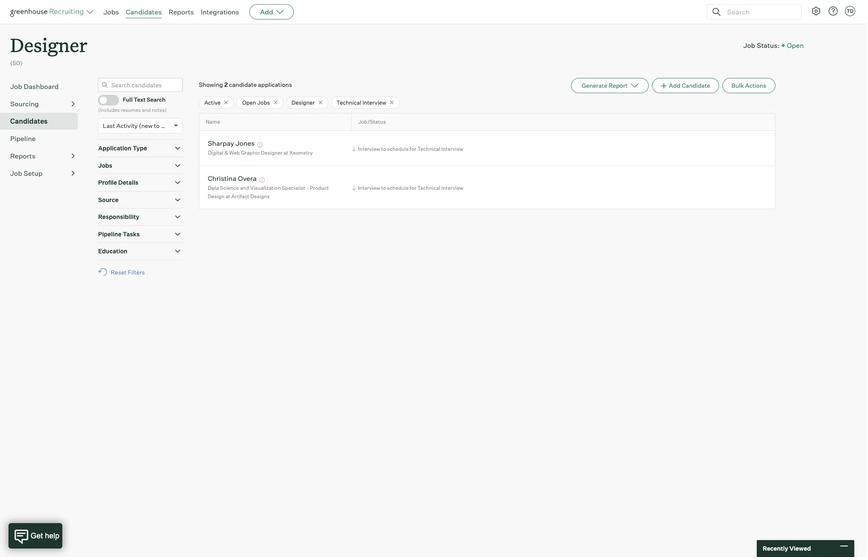 Task type: vqa. For each thing, say whether or not it's contained in the screenshot.
the Configure associated with Social Templates
no



Task type: locate. For each thing, give the bounding box(es) containing it.
candidates link down sourcing link
[[10, 116, 75, 126]]

and up the 'artifact'
[[240, 185, 249, 191]]

0 vertical spatial candidates link
[[126, 8, 162, 16]]

generate report button
[[571, 78, 649, 93]]

candidate
[[229, 81, 257, 88]]

0 vertical spatial designer
[[10, 32, 87, 57]]

and inside data science and visualization specialist - product design at artifact designs
[[240, 185, 249, 191]]

reports up job setup
[[10, 152, 36, 160]]

1 interview to schedule for technical interview link from the top
[[351, 145, 466, 153]]

add button
[[249, 4, 294, 20]]

details
[[118, 179, 138, 186]]

2 vertical spatial to
[[381, 185, 386, 191]]

job
[[744, 41, 755, 49], [10, 82, 22, 91], [10, 169, 22, 178]]

1 horizontal spatial candidates
[[126, 8, 162, 16]]

design
[[208, 193, 224, 200]]

1 horizontal spatial at
[[284, 150, 288, 156]]

pipeline down sourcing
[[10, 134, 36, 143]]

2 horizontal spatial designer
[[292, 99, 315, 106]]

for
[[410, 146, 416, 152], [410, 185, 416, 191]]

add for add
[[260, 8, 273, 16]]

2 interview to schedule for technical interview link from the top
[[351, 184, 466, 192]]

0 vertical spatial add
[[260, 8, 273, 16]]

configure image
[[811, 6, 821, 16]]

1 vertical spatial reports link
[[10, 151, 75, 161]]

reset filters button
[[98, 265, 149, 280]]

reports link left "integrations" link
[[169, 8, 194, 16]]

candidates right 'jobs' link in the left of the page
[[126, 8, 162, 16]]

1 vertical spatial designer
[[292, 99, 315, 106]]

1 vertical spatial pipeline
[[98, 231, 122, 238]]

1 vertical spatial candidates link
[[10, 116, 75, 126]]

job up sourcing
[[10, 82, 22, 91]]

reports
[[169, 8, 194, 16], [10, 152, 36, 160]]

2 interview to schedule for technical interview from the top
[[358, 185, 464, 191]]

interview to schedule for technical interview for christina overa
[[358, 185, 464, 191]]

0 horizontal spatial add
[[260, 8, 273, 16]]

interview to schedule for technical interview link
[[351, 145, 466, 153], [351, 184, 466, 192]]

technical
[[337, 99, 361, 106], [418, 146, 440, 152], [418, 185, 440, 191]]

0 vertical spatial at
[[284, 150, 288, 156]]

0 horizontal spatial designer
[[10, 32, 87, 57]]

Search candidates field
[[98, 78, 183, 92]]

last activity (new to old)
[[103, 122, 172, 129]]

interview to schedule for technical interview for sharpay jones
[[358, 146, 464, 152]]

digital & web graphic designer at xeometry
[[208, 150, 313, 156]]

reset filters
[[111, 269, 145, 276]]

0 horizontal spatial at
[[226, 193, 230, 200]]

greenhouse recruiting image
[[10, 7, 87, 17]]

at left xeometry
[[284, 150, 288, 156]]

job dashboard link
[[10, 81, 75, 91]]

0 vertical spatial interview to schedule for technical interview
[[358, 146, 464, 152]]

0 vertical spatial schedule
[[387, 146, 409, 152]]

0 vertical spatial jobs
[[103, 8, 119, 16]]

1 horizontal spatial pipeline
[[98, 231, 122, 238]]

1 vertical spatial open
[[242, 99, 256, 106]]

reports link up job setup link
[[10, 151, 75, 161]]

showing
[[199, 81, 223, 88]]

0 vertical spatial open
[[787, 41, 804, 49]]

1 horizontal spatial open
[[787, 41, 804, 49]]

designer
[[10, 32, 87, 57], [292, 99, 315, 106], [261, 150, 283, 156]]

job left status:
[[744, 41, 755, 49]]

td
[[847, 8, 854, 14]]

schedule
[[387, 146, 409, 152], [387, 185, 409, 191]]

1 horizontal spatial and
[[240, 185, 249, 191]]

data
[[208, 185, 219, 191]]

interview to schedule for technical interview
[[358, 146, 464, 152], [358, 185, 464, 191]]

1 vertical spatial for
[[410, 185, 416, 191]]

at down science
[[226, 193, 230, 200]]

0 horizontal spatial open
[[242, 99, 256, 106]]

0 vertical spatial interview to schedule for technical interview link
[[351, 145, 466, 153]]

and down text
[[142, 107, 151, 113]]

0 vertical spatial for
[[410, 146, 416, 152]]

2 for from the top
[[410, 185, 416, 191]]

candidates link right 'jobs' link in the left of the page
[[126, 8, 162, 16]]

to for christina overa
[[381, 185, 386, 191]]

0 vertical spatial job
[[744, 41, 755, 49]]

1 vertical spatial and
[[240, 185, 249, 191]]

open for open
[[787, 41, 804, 49]]

open down "showing 2 candidate applications"
[[242, 99, 256, 106]]

pipeline up education
[[98, 231, 122, 238]]

(new
[[139, 122, 153, 129]]

2 vertical spatial jobs
[[98, 162, 112, 169]]

1 vertical spatial job
[[10, 82, 22, 91]]

open right status:
[[787, 41, 804, 49]]

checkmark image
[[102, 97, 108, 102]]

designer link
[[10, 24, 87, 59]]

0 vertical spatial pipeline
[[10, 134, 36, 143]]

and
[[142, 107, 151, 113], [240, 185, 249, 191]]

job setup link
[[10, 168, 75, 178]]

xeometry
[[289, 150, 313, 156]]

1 for from the top
[[410, 146, 416, 152]]

and inside full text search (includes resumes and notes)
[[142, 107, 151, 113]]

schedule for sharpay jones
[[387, 146, 409, 152]]

1 vertical spatial technical
[[418, 146, 440, 152]]

1 horizontal spatial add
[[669, 82, 681, 89]]

1 vertical spatial interview to schedule for technical interview link
[[351, 184, 466, 192]]

education
[[98, 248, 127, 255]]

recently
[[763, 545, 788, 553]]

1 horizontal spatial reports
[[169, 8, 194, 16]]

1 horizontal spatial candidates link
[[126, 8, 162, 16]]

0 vertical spatial and
[[142, 107, 151, 113]]

sourcing link
[[10, 99, 75, 109]]

candidates
[[126, 8, 162, 16], [10, 117, 48, 125]]

1 vertical spatial reports
[[10, 152, 36, 160]]

christina overa link
[[208, 174, 257, 184]]

for for jones
[[410, 146, 416, 152]]

1 schedule from the top
[[387, 146, 409, 152]]

(includes
[[98, 107, 120, 113]]

0 horizontal spatial and
[[142, 107, 151, 113]]

designer down applications
[[292, 99, 315, 106]]

1 vertical spatial interview to schedule for technical interview
[[358, 185, 464, 191]]

sourcing
[[10, 100, 39, 108]]

0 horizontal spatial candidates
[[10, 117, 48, 125]]

to
[[154, 122, 160, 129], [381, 146, 386, 152], [381, 185, 386, 191]]

job status:
[[744, 41, 780, 49]]

job/status
[[358, 119, 386, 125]]

0 vertical spatial candidates
[[126, 8, 162, 16]]

add candidate link
[[652, 78, 719, 93]]

pipeline
[[10, 134, 36, 143], [98, 231, 122, 238]]

designer for designer
[[292, 99, 315, 106]]

tasks
[[123, 231, 140, 238]]

designer down greenhouse recruiting image
[[10, 32, 87, 57]]

1 interview to schedule for technical interview from the top
[[358, 146, 464, 152]]

0 vertical spatial reports link
[[169, 8, 194, 16]]

open jobs
[[242, 99, 270, 106]]

1 vertical spatial schedule
[[387, 185, 409, 191]]

last
[[103, 122, 115, 129]]

0 vertical spatial reports
[[169, 8, 194, 16]]

technical for christina overa
[[418, 185, 440, 191]]

1 vertical spatial jobs
[[257, 99, 270, 106]]

candidates down sourcing
[[10, 117, 48, 125]]

at
[[284, 150, 288, 156], [226, 193, 230, 200]]

1 vertical spatial add
[[669, 82, 681, 89]]

candidates link
[[126, 8, 162, 16], [10, 116, 75, 126]]

2 schedule from the top
[[387, 185, 409, 191]]

job left setup
[[10, 169, 22, 178]]

interview
[[363, 99, 386, 106], [358, 146, 380, 152], [442, 146, 464, 152], [358, 185, 380, 191], [442, 185, 464, 191]]

designer for designer (50)
[[10, 32, 87, 57]]

notes)
[[152, 107, 167, 113]]

jobs
[[103, 8, 119, 16], [257, 99, 270, 106], [98, 162, 112, 169]]

1 vertical spatial to
[[381, 146, 386, 152]]

interview to schedule for technical interview link for christina overa
[[351, 184, 466, 192]]

filters
[[128, 269, 145, 276]]

sharpay
[[208, 139, 234, 148]]

add inside popup button
[[260, 8, 273, 16]]

2 vertical spatial job
[[10, 169, 22, 178]]

2 vertical spatial technical
[[418, 185, 440, 191]]

reports link
[[169, 8, 194, 16], [10, 151, 75, 161]]

report
[[609, 82, 628, 89]]

active
[[204, 99, 221, 106]]

0 horizontal spatial pipeline
[[10, 134, 36, 143]]

1 vertical spatial at
[[226, 193, 230, 200]]

td button
[[845, 6, 855, 16]]

2 vertical spatial designer
[[261, 150, 283, 156]]

designer down sharpay jones has been in technical interview for more than 14 days icon
[[261, 150, 283, 156]]

add
[[260, 8, 273, 16], [669, 82, 681, 89]]

reports left "integrations" link
[[169, 8, 194, 16]]



Task type: describe. For each thing, give the bounding box(es) containing it.
0 vertical spatial technical
[[337, 99, 361, 106]]

job for job status:
[[744, 41, 755, 49]]

Search text field
[[725, 6, 794, 18]]

pipeline link
[[10, 133, 75, 144]]

job for job dashboard
[[10, 82, 22, 91]]

search
[[147, 96, 166, 103]]

bulk actions
[[732, 82, 767, 89]]

0 horizontal spatial reports link
[[10, 151, 75, 161]]

resumes
[[121, 107, 141, 113]]

christina overa
[[208, 174, 257, 183]]

add candidate
[[669, 82, 710, 89]]

profile details
[[98, 179, 138, 186]]

generate report
[[582, 82, 628, 89]]

full
[[123, 96, 133, 103]]

showing 2 candidate applications
[[199, 81, 292, 88]]

open for open jobs
[[242, 99, 256, 106]]

source
[[98, 196, 119, 203]]

pipeline for pipeline
[[10, 134, 36, 143]]

0 horizontal spatial reports
[[10, 152, 36, 160]]

add for add candidate
[[669, 82, 681, 89]]

digital
[[208, 150, 223, 156]]

data science and visualization specialist - product design at artifact designs
[[208, 185, 329, 200]]

(50)
[[10, 59, 22, 67]]

td button
[[844, 4, 857, 18]]

interview to schedule for technical interview link for sharpay jones
[[351, 145, 466, 153]]

job dashboard
[[10, 82, 59, 91]]

1 vertical spatial candidates
[[10, 117, 48, 125]]

last activity (new to old) option
[[103, 122, 172, 129]]

integrations
[[201, 8, 239, 16]]

bulk
[[732, 82, 744, 89]]

actions
[[745, 82, 767, 89]]

visualization
[[250, 185, 281, 191]]

application
[[98, 145, 131, 152]]

1 horizontal spatial designer
[[261, 150, 283, 156]]

name
[[206, 119, 220, 125]]

application type
[[98, 145, 147, 152]]

old)
[[161, 122, 172, 129]]

specialist
[[282, 185, 305, 191]]

applications
[[258, 81, 292, 88]]

to for sharpay jones
[[381, 146, 386, 152]]

overa
[[238, 174, 257, 183]]

setup
[[24, 169, 43, 178]]

candidate
[[682, 82, 710, 89]]

graphic
[[241, 150, 260, 156]]

schedule for christina overa
[[387, 185, 409, 191]]

christina overa has been in technical interview for more than 14 days image
[[258, 178, 266, 183]]

0 vertical spatial to
[[154, 122, 160, 129]]

sharpay jones has been in technical interview for more than 14 days image
[[256, 142, 264, 148]]

integrations link
[[201, 8, 239, 16]]

science
[[220, 185, 239, 191]]

pipeline for pipeline tasks
[[98, 231, 122, 238]]

type
[[133, 145, 147, 152]]

profile
[[98, 179, 117, 186]]

1 horizontal spatial reports link
[[169, 8, 194, 16]]

bulk actions link
[[723, 78, 775, 93]]

job setup
[[10, 169, 43, 178]]

dashboard
[[24, 82, 59, 91]]

web
[[229, 150, 240, 156]]

jobs link
[[103, 8, 119, 16]]

viewed
[[790, 545, 811, 553]]

status:
[[757, 41, 780, 49]]

pipeline tasks
[[98, 231, 140, 238]]

0 horizontal spatial candidates link
[[10, 116, 75, 126]]

technical interview
[[337, 99, 386, 106]]

activity
[[116, 122, 138, 129]]

full text search (includes resumes and notes)
[[98, 96, 167, 113]]

designer (50)
[[10, 32, 87, 67]]

-
[[306, 185, 309, 191]]

responsibility
[[98, 213, 139, 221]]

sharpay jones link
[[208, 139, 255, 149]]

text
[[134, 96, 146, 103]]

jones
[[236, 139, 255, 148]]

sharpay jones
[[208, 139, 255, 148]]

at inside data science and visualization specialist - product design at artifact designs
[[226, 193, 230, 200]]

candidate reports are now available! apply filters and select "view in app" element
[[571, 78, 649, 93]]

recently viewed
[[763, 545, 811, 553]]

reset
[[111, 269, 127, 276]]

artifact
[[231, 193, 249, 200]]

for for overa
[[410, 185, 416, 191]]

technical for sharpay jones
[[418, 146, 440, 152]]

product
[[310, 185, 329, 191]]

&
[[224, 150, 228, 156]]

2
[[224, 81, 228, 88]]

designs
[[250, 193, 270, 200]]

job for job setup
[[10, 169, 22, 178]]

generate
[[582, 82, 607, 89]]

christina
[[208, 174, 236, 183]]



